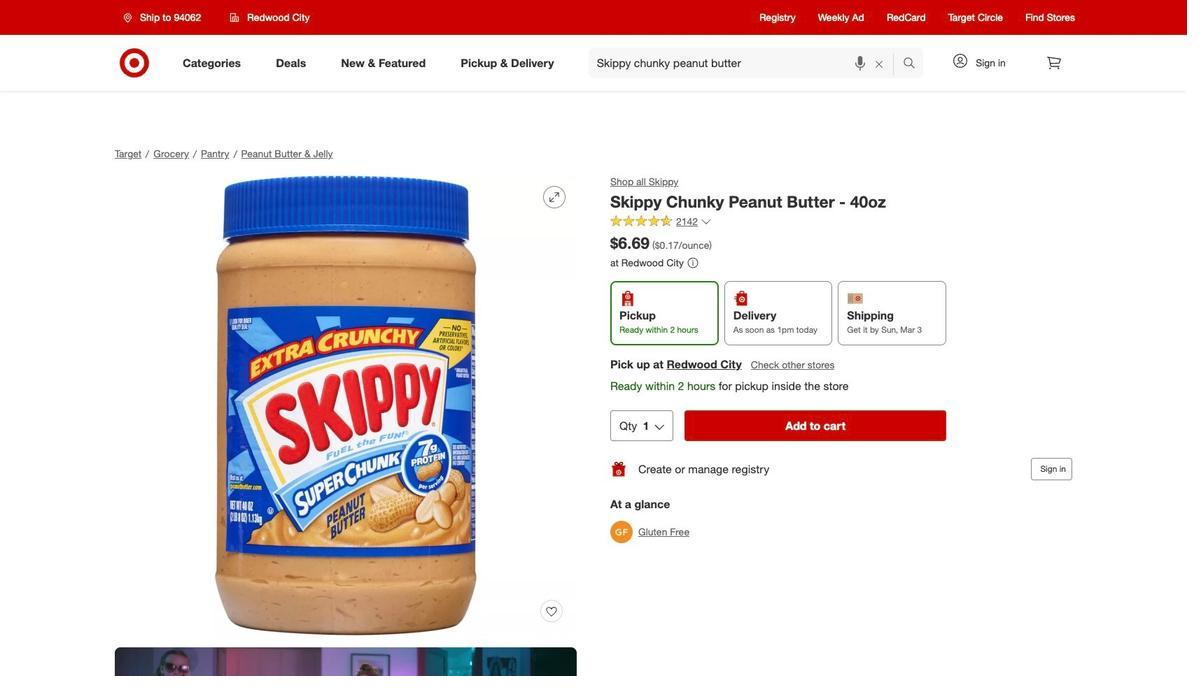 Task type: vqa. For each thing, say whether or not it's contained in the screenshot.
Image gallery element
yes



Task type: describe. For each thing, give the bounding box(es) containing it.
What can we help you find? suggestions appear below search field
[[589, 48, 907, 78]]



Task type: locate. For each thing, give the bounding box(es) containing it.
skippy chunky peanut butter - 40oz, 1 of 16 image
[[115, 175, 577, 637]]

image gallery element
[[115, 175, 577, 677]]



